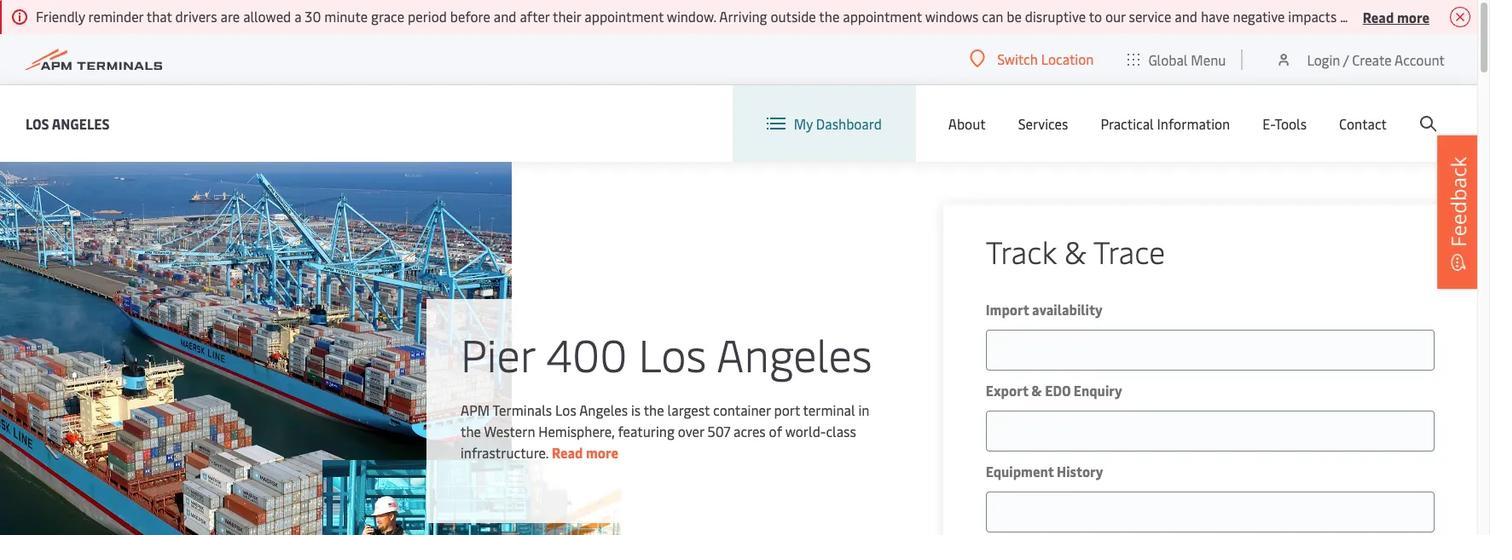 Task type: describe. For each thing, give the bounding box(es) containing it.
is
[[631, 401, 641, 420]]

switch
[[998, 49, 1038, 68]]

practical
[[1101, 114, 1154, 133]]

to
[[1090, 7, 1103, 26]]

grace
[[371, 7, 405, 26]]

2 on from the left
[[1472, 7, 1488, 26]]

login / create account
[[1308, 50, 1446, 69]]

information
[[1158, 114, 1231, 133]]

menu
[[1192, 50, 1227, 69]]

read more button
[[1364, 6, 1430, 27]]

0 horizontal spatial the
[[461, 422, 481, 441]]

terminal
[[804, 401, 856, 420]]

los angeles pier 400 image
[[0, 162, 512, 536]]

track
[[986, 230, 1057, 272]]

global menu button
[[1111, 34, 1244, 85]]

enquiry
[[1074, 381, 1123, 400]]

services button
[[1019, 85, 1069, 162]]

track & trace
[[986, 230, 1166, 272]]

angeles for pier 400 los angeles
[[717, 324, 873, 384]]

that
[[147, 7, 172, 26]]

switch location button
[[971, 49, 1094, 68]]

1 vertical spatial the
[[644, 401, 665, 420]]

world-
[[786, 422, 826, 441]]

e-tools
[[1263, 114, 1307, 133]]

dashboard
[[817, 114, 882, 133]]

trace
[[1094, 230, 1166, 272]]

after
[[520, 7, 550, 26]]

export
[[986, 381, 1029, 400]]

allowed
[[243, 7, 291, 26]]

apm terminals los angeles is the largest container port terminal in the western hemisphere, featuring over 507 acres of world-class infrastructure.
[[461, 401, 870, 463]]

over
[[678, 422, 705, 441]]

& for trace
[[1065, 230, 1087, 272]]

close alert image
[[1451, 7, 1471, 27]]

arrive
[[1434, 7, 1469, 26]]

1 drivers from the left
[[175, 7, 217, 26]]

2 drivers from the left
[[1360, 7, 1401, 26]]

contact
[[1340, 114, 1388, 133]]

e-
[[1263, 114, 1275, 133]]

pier 400 los angeles
[[461, 324, 873, 384]]

minute
[[325, 7, 368, 26]]

30
[[305, 7, 321, 26]]

507
[[708, 422, 731, 441]]

edo
[[1046, 381, 1071, 400]]

la secondary image
[[322, 461, 621, 536]]

history
[[1057, 463, 1104, 481]]

contact button
[[1340, 85, 1388, 162]]

import
[[986, 300, 1030, 319]]

switch location
[[998, 49, 1094, 68]]

our
[[1106, 7, 1126, 26]]

0 vertical spatial the
[[820, 7, 840, 26]]

& for edo
[[1032, 381, 1043, 400]]

be
[[1007, 7, 1022, 26]]

practical information
[[1101, 114, 1231, 133]]

login / create account link
[[1276, 34, 1446, 84]]

about button
[[949, 85, 986, 162]]

window.
[[667, 7, 717, 26]]

arriving
[[720, 7, 768, 26]]

export & edo enquiry
[[986, 381, 1123, 400]]

container
[[714, 401, 771, 420]]

read more for read more 'link'
[[552, 444, 619, 463]]

hemisphere,
[[539, 422, 615, 441]]

before
[[450, 7, 491, 26]]

in
[[859, 401, 870, 420]]

login
[[1308, 50, 1341, 69]]

los inside los angeles link
[[26, 114, 49, 133]]



Task type: vqa. For each thing, say whether or not it's contained in the screenshot.
ONLINE
no



Task type: locate. For each thing, give the bounding box(es) containing it.
1 horizontal spatial more
[[1398, 7, 1430, 26]]

read left who
[[1364, 7, 1395, 26]]

the right outside
[[820, 7, 840, 26]]

1 vertical spatial read
[[552, 444, 583, 463]]

0 vertical spatial angeles
[[52, 114, 110, 133]]

and left 'after'
[[494, 7, 517, 26]]

0 horizontal spatial angeles
[[52, 114, 110, 133]]

1 vertical spatial angeles
[[717, 324, 873, 384]]

outside
[[771, 7, 817, 26]]

los for apm
[[556, 401, 577, 420]]

account
[[1395, 50, 1446, 69]]

1 vertical spatial los
[[639, 324, 707, 384]]

2 vertical spatial the
[[461, 422, 481, 441]]

0 horizontal spatial and
[[494, 7, 517, 26]]

windows
[[926, 7, 979, 26]]

e-tools button
[[1263, 85, 1307, 162]]

angeles for apm terminals los angeles is the largest container port terminal in the western hemisphere, featuring over 507 acres of world-class infrastructure.
[[580, 401, 628, 420]]

port
[[774, 401, 801, 420]]

1 and from the left
[[494, 7, 517, 26]]

read
[[1364, 7, 1395, 26], [552, 444, 583, 463]]

read more link
[[552, 444, 619, 463]]

largest
[[668, 401, 710, 420]]

read for read more 'link'
[[552, 444, 583, 463]]

friendly reminder that drivers are allowed a 30 minute grace period before and after their appointment window. arriving outside the appointment windows can be disruptive to our service and have negative impacts on drivers who arrive on t
[[36, 7, 1491, 26]]

more for read more 'link'
[[586, 444, 619, 463]]

1 on from the left
[[1341, 7, 1356, 26]]

2 and from the left
[[1175, 7, 1198, 26]]

&
[[1065, 230, 1087, 272], [1032, 381, 1043, 400]]

equipment history
[[986, 463, 1104, 481]]

read for read more button on the right top of the page
[[1364, 7, 1395, 26]]

on
[[1341, 7, 1356, 26], [1472, 7, 1488, 26]]

t
[[1491, 7, 1491, 26]]

class
[[826, 422, 857, 441]]

more for read more button on the right top of the page
[[1398, 7, 1430, 26]]

2 vertical spatial los
[[556, 401, 577, 420]]

0 vertical spatial more
[[1398, 7, 1430, 26]]

los for pier
[[639, 324, 707, 384]]

infrastructure.
[[461, 444, 549, 463]]

/
[[1344, 50, 1350, 69]]

1 horizontal spatial appointment
[[843, 7, 923, 26]]

read more down hemisphere,
[[552, 444, 619, 463]]

tools
[[1275, 114, 1307, 133]]

feedback
[[1445, 157, 1473, 247]]

global menu
[[1149, 50, 1227, 69]]

friendly
[[36, 7, 85, 26]]

the down the apm
[[461, 422, 481, 441]]

on left t
[[1472, 7, 1488, 26]]

0 vertical spatial read
[[1364, 7, 1395, 26]]

& left edo
[[1032, 381, 1043, 400]]

import availability
[[986, 300, 1103, 319]]

400
[[546, 324, 628, 384]]

who
[[1405, 7, 1431, 26]]

more inside button
[[1398, 7, 1430, 26]]

feedback button
[[1438, 136, 1481, 289]]

reminder
[[88, 7, 144, 26]]

terminals
[[493, 401, 552, 420]]

the right is
[[644, 401, 665, 420]]

read down hemisphere,
[[552, 444, 583, 463]]

practical information button
[[1101, 85, 1231, 162]]

1 horizontal spatial the
[[644, 401, 665, 420]]

disruptive
[[1026, 7, 1087, 26]]

read more for read more button on the right top of the page
[[1364, 7, 1430, 26]]

1 horizontal spatial drivers
[[1360, 7, 1401, 26]]

2 horizontal spatial the
[[820, 7, 840, 26]]

period
[[408, 7, 447, 26]]

apm
[[461, 401, 490, 420]]

0 horizontal spatial appointment
[[585, 7, 664, 26]]

0 horizontal spatial read more
[[552, 444, 619, 463]]

& left trace
[[1065, 230, 1087, 272]]

1 horizontal spatial on
[[1472, 7, 1488, 26]]

1 horizontal spatial read
[[1364, 7, 1395, 26]]

0 horizontal spatial los
[[26, 114, 49, 133]]

availability
[[1033, 300, 1103, 319]]

1 appointment from the left
[[585, 7, 664, 26]]

los angeles link
[[26, 113, 110, 134]]

services
[[1019, 114, 1069, 133]]

1 horizontal spatial and
[[1175, 7, 1198, 26]]

location
[[1042, 49, 1094, 68]]

0 horizontal spatial on
[[1341, 7, 1356, 26]]

are
[[221, 7, 240, 26]]

about
[[949, 114, 986, 133]]

read inside button
[[1364, 7, 1395, 26]]

1 horizontal spatial &
[[1065, 230, 1087, 272]]

los
[[26, 114, 49, 133], [639, 324, 707, 384], [556, 401, 577, 420]]

my dashboard button
[[767, 85, 882, 162]]

more
[[1398, 7, 1430, 26], [586, 444, 619, 463]]

global
[[1149, 50, 1188, 69]]

more left "arrive"
[[1398, 7, 1430, 26]]

my
[[794, 114, 813, 133]]

2 horizontal spatial los
[[639, 324, 707, 384]]

drivers left who
[[1360, 7, 1401, 26]]

negative
[[1234, 7, 1286, 26]]

los angeles
[[26, 114, 110, 133]]

and
[[494, 7, 517, 26], [1175, 7, 1198, 26]]

appointment left windows
[[843, 7, 923, 26]]

2 horizontal spatial angeles
[[717, 324, 873, 384]]

angeles
[[52, 114, 110, 133], [717, 324, 873, 384], [580, 401, 628, 420]]

0 horizontal spatial &
[[1032, 381, 1043, 400]]

1 vertical spatial read more
[[552, 444, 619, 463]]

1 horizontal spatial angeles
[[580, 401, 628, 420]]

featuring
[[618, 422, 675, 441]]

0 horizontal spatial read
[[552, 444, 583, 463]]

on right the impacts
[[1341, 7, 1356, 26]]

appointment
[[585, 7, 664, 26], [843, 7, 923, 26]]

and left have on the right of the page
[[1175, 7, 1198, 26]]

create
[[1353, 50, 1392, 69]]

western
[[484, 422, 535, 441]]

0 horizontal spatial drivers
[[175, 7, 217, 26]]

have
[[1202, 7, 1230, 26]]

1 horizontal spatial los
[[556, 401, 577, 420]]

a
[[295, 7, 302, 26]]

drivers left are at the top left of the page
[[175, 7, 217, 26]]

0 vertical spatial los
[[26, 114, 49, 133]]

pier
[[461, 324, 535, 384]]

impacts
[[1289, 7, 1338, 26]]

their
[[553, 7, 582, 26]]

service
[[1130, 7, 1172, 26]]

0 vertical spatial read more
[[1364, 7, 1430, 26]]

1 vertical spatial more
[[586, 444, 619, 463]]

more down hemisphere,
[[586, 444, 619, 463]]

of
[[769, 422, 783, 441]]

1 vertical spatial &
[[1032, 381, 1043, 400]]

0 vertical spatial &
[[1065, 230, 1087, 272]]

read more up login / create account
[[1364, 7, 1430, 26]]

can
[[983, 7, 1004, 26]]

angeles inside the apm terminals los angeles is the largest container port terminal in the western hemisphere, featuring over 507 acres of world-class infrastructure.
[[580, 401, 628, 420]]

appointment right their
[[585, 7, 664, 26]]

0 horizontal spatial more
[[586, 444, 619, 463]]

los inside the apm terminals los angeles is the largest container port terminal in the western hemisphere, featuring over 507 acres of world-class infrastructure.
[[556, 401, 577, 420]]

acres
[[734, 422, 766, 441]]

2 appointment from the left
[[843, 7, 923, 26]]

equipment
[[986, 463, 1054, 481]]

1 horizontal spatial read more
[[1364, 7, 1430, 26]]

my dashboard
[[794, 114, 882, 133]]

2 vertical spatial angeles
[[580, 401, 628, 420]]



